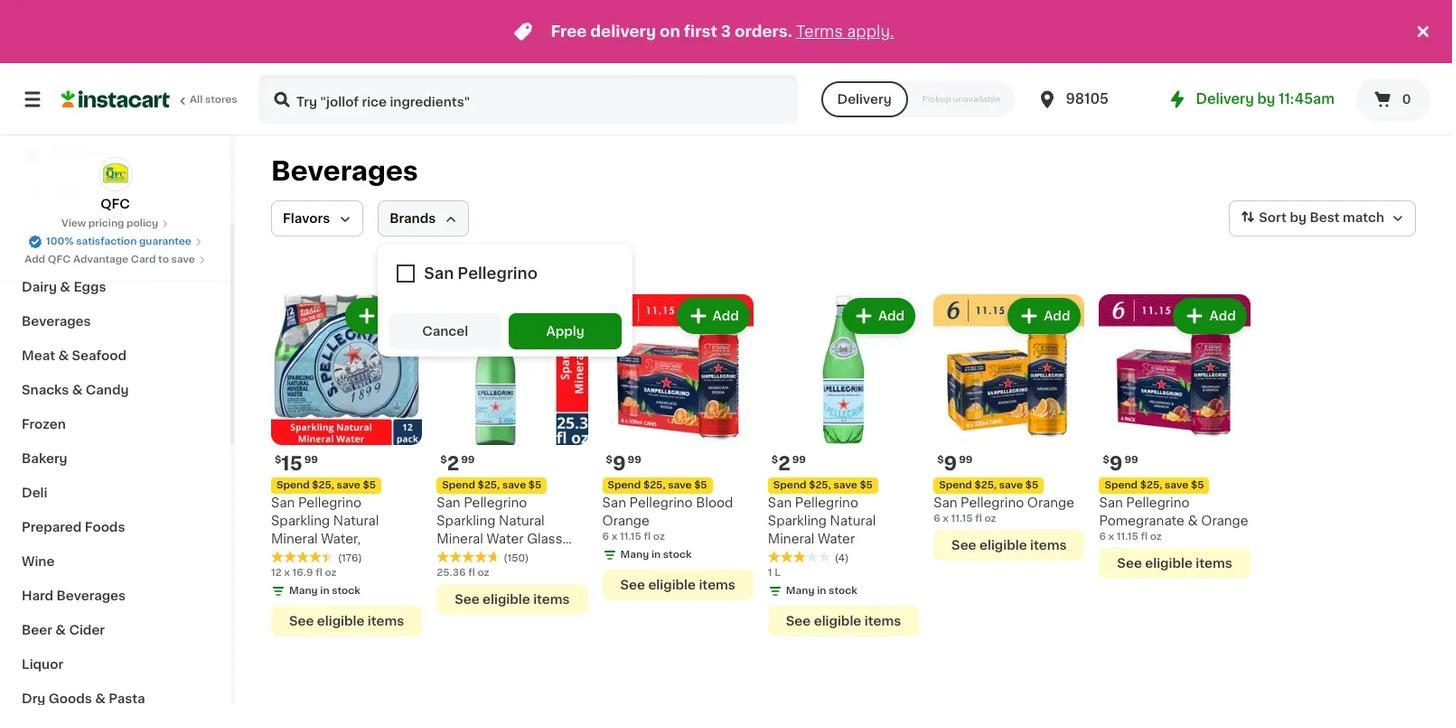 Task type: locate. For each thing, give the bounding box(es) containing it.
9 up san pellegrino blood orange 6 x 11.15 fl oz
[[613, 455, 626, 474]]

spend $25, save $5 up san pellegrino sparkling natural mineral water,
[[277, 481, 376, 491]]

0 horizontal spatial orange
[[602, 515, 650, 528]]

sparkling inside san pellegrino sparkling natural mineral water
[[768, 515, 827, 528]]

sparkling inside san pellegrino sparkling natural mineral water,
[[271, 515, 330, 528]]

6 add button from the left
[[1175, 300, 1245, 333]]

mineral
[[271, 533, 318, 546], [437, 533, 483, 546], [768, 533, 815, 546]]

2
[[447, 455, 459, 474], [778, 455, 791, 474]]

cancel button
[[389, 314, 502, 350]]

save up san pellegrino sparkling natural mineral water,
[[337, 481, 361, 491]]

4 san from the left
[[934, 497, 958, 510]]

pellegrino inside san pellegrino orange 6 x 11.15 fl oz
[[961, 497, 1024, 510]]

99 up san pellegrino blood orange 6 x 11.15 fl oz
[[628, 456, 642, 466]]

natural up (4)
[[830, 515, 876, 528]]

see eligible items for san pellegrino orange
[[952, 540, 1067, 552]]

3
[[721, 24, 731, 39]]

0 horizontal spatial sparkling
[[271, 515, 330, 528]]

x
[[943, 514, 949, 524], [612, 533, 618, 543], [1108, 533, 1114, 543], [284, 569, 290, 579]]

see eligible items for san pellegrino sparkling natural mineral water glass bottle
[[455, 594, 570, 607]]

see for san pellegrino sparkling natural mineral water glass bottle
[[455, 594, 480, 607]]

1 $5 from the left
[[363, 481, 376, 491]]

orange inside san pellegrino orange 6 x 11.15 fl oz
[[1027, 497, 1075, 510]]

2 horizontal spatial 11.15
[[1117, 533, 1138, 543]]

stock for 15
[[332, 587, 360, 597]]

0 vertical spatial by
[[1258, 92, 1276, 106]]

san inside san pellegrino orange 6 x 11.15 fl oz
[[934, 497, 958, 510]]

99 for san pellegrino sparkling natural mineral water
[[792, 456, 806, 466]]

save up san pellegrino blood orange 6 x 11.15 fl oz
[[668, 481, 692, 491]]

99 for san pellegrino pomegranate & orange
[[1125, 456, 1138, 466]]

3 $ 9 99 from the left
[[1103, 455, 1138, 474]]

5 pellegrino from the left
[[1126, 497, 1190, 510]]

$ 9 99 up san pellegrino orange 6 x 11.15 fl oz at the bottom right of the page
[[937, 455, 973, 474]]

3 add button from the left
[[678, 300, 748, 333]]

$ 9 99
[[606, 455, 642, 474], [937, 455, 973, 474], [1103, 455, 1138, 474]]

3 san from the left
[[602, 497, 626, 510]]

in down san pellegrino sparkling natural mineral water
[[817, 587, 826, 597]]

None search field
[[258, 74, 798, 125]]

9 for san pellegrino blood orange
[[613, 455, 626, 474]]

99 inside $ 15 99
[[304, 456, 318, 466]]

2 horizontal spatial 6
[[1099, 533, 1106, 543]]

4 pellegrino from the left
[[961, 497, 1024, 510]]

delivery inside button
[[837, 93, 892, 106]]

lists
[[51, 183, 82, 195]]

beverages down dairy & eggs on the left
[[22, 315, 91, 328]]

sparkling up water,
[[271, 515, 330, 528]]

bottle
[[437, 552, 475, 564]]

$25, for san pellegrino orange
[[975, 481, 997, 491]]

many down san pellegrino blood orange 6 x 11.15 fl oz
[[620, 551, 649, 561]]

eligible down (150)
[[483, 594, 530, 607]]

2 add button from the left
[[513, 300, 583, 333]]

3 9 from the left
[[1110, 455, 1123, 474]]

11.15
[[951, 514, 973, 524], [620, 533, 642, 543], [1117, 533, 1138, 543]]

see eligible items button for san pellegrino sparkling natural mineral water,
[[271, 607, 422, 637]]

2 horizontal spatial sparkling
[[768, 515, 827, 528]]

$25, up san pellegrino blood orange 6 x 11.15 fl oz
[[643, 481, 666, 491]]

2 horizontal spatial in
[[817, 587, 826, 597]]

99 up san pellegrino sparkling natural mineral water
[[792, 456, 806, 466]]

$ 9 99 for san pellegrino orange
[[937, 455, 973, 474]]

6 $25, from the left
[[809, 481, 831, 491]]

san for san pellegrino blood orange 6 x 11.15 fl oz
[[602, 497, 626, 510]]

2 horizontal spatial many in stock
[[786, 587, 857, 597]]

spend $25, save $5 for san pellegrino pomegranate & orange
[[1105, 481, 1204, 491]]

cancel
[[422, 325, 468, 338]]

1 horizontal spatial 11.15
[[951, 514, 973, 524]]

$ 9 99 up san pellegrino blood orange 6 x 11.15 fl oz
[[606, 455, 642, 474]]

2 water from the left
[[818, 533, 855, 546]]

delivery for delivery by 11:45am
[[1196, 92, 1254, 106]]

6 99 from the left
[[792, 456, 806, 466]]

1 horizontal spatial qfc
[[101, 198, 130, 211]]

mineral up bottle
[[437, 533, 483, 546]]

natural inside san pellegrino sparkling natural mineral water,
[[333, 515, 379, 528]]

see eligible items button down san pellegrino orange 6 x 11.15 fl oz at the bottom right of the page
[[934, 531, 1085, 561]]

add for san pellegrino sparkling natural mineral water glass bottle
[[547, 310, 573, 323]]

11:45am
[[1279, 92, 1335, 106]]

water up (4)
[[818, 533, 855, 546]]

see eligible items button down (4)
[[768, 607, 919, 637]]

12 x 16.9 fl oz
[[271, 569, 337, 579]]

0 horizontal spatial many
[[289, 587, 318, 597]]

see eligible items for san pellegrino sparkling natural mineral water
[[786, 616, 901, 628]]

0 horizontal spatial qfc
[[48, 255, 71, 265]]

1 spend from the left
[[277, 481, 310, 491]]

★★★★★
[[271, 551, 334, 564], [271, 551, 334, 564], [437, 551, 500, 564], [437, 551, 500, 564], [768, 552, 831, 564], [768, 552, 831, 564]]

2 spend $25, save $5 from the left
[[442, 481, 542, 491]]

2 pellegrino from the left
[[464, 497, 527, 510]]

$5 up san pellegrino orange 6 x 11.15 fl oz at the bottom right of the page
[[1025, 481, 1039, 491]]

2 horizontal spatial $ 9 99
[[1103, 455, 1138, 474]]

1
[[768, 569, 772, 579]]

beer & cider link
[[11, 614, 220, 648]]

eligible down san pellegrino pomegranate & orange 6 x 11.15 fl oz
[[1145, 558, 1193, 571]]

natural inside san pellegrino sparkling natural mineral water glass bottle
[[499, 515, 545, 528]]

prepared
[[22, 521, 82, 534]]

$ up san pellegrino sparkling natural mineral water glass bottle
[[440, 456, 447, 466]]

oz
[[985, 514, 996, 524], [653, 533, 665, 543], [1150, 533, 1162, 543], [325, 569, 337, 579], [478, 569, 489, 579]]

natural inside san pellegrino sparkling natural mineral water
[[830, 515, 876, 528]]

many in stock down (4)
[[786, 587, 857, 597]]

mineral inside san pellegrino sparkling natural mineral water
[[768, 533, 815, 546]]

0 horizontal spatial 11.15
[[620, 533, 642, 543]]

$ up san pellegrino orange 6 x 11.15 fl oz at the bottom right of the page
[[937, 456, 944, 466]]

stores
[[205, 95, 237, 105]]

0
[[1402, 93, 1411, 106]]

$5 for san pellegrino sparkling natural mineral water glass bottle
[[529, 481, 542, 491]]

see eligible items down san pellegrino pomegranate & orange 6 x 11.15 fl oz
[[1117, 558, 1232, 571]]

99 for san pellegrino sparkling natural mineral water glass bottle
[[461, 456, 475, 466]]

many down 12 x 16.9 fl oz
[[289, 587, 318, 597]]

99 up san pellegrino sparkling natural mineral water glass bottle
[[461, 456, 475, 466]]

2 for san pellegrino sparkling natural mineral water
[[778, 455, 791, 474]]

1 add button from the left
[[347, 300, 417, 333]]

2 for san pellegrino sparkling natural mineral water glass bottle
[[447, 455, 459, 474]]

see eligible items button
[[934, 531, 1085, 561], [1099, 549, 1251, 580], [602, 571, 754, 601], [437, 585, 588, 616], [271, 607, 422, 637], [768, 607, 919, 637]]

9 for san pellegrino pomegranate & orange
[[1110, 455, 1123, 474]]

limited time offer region
[[0, 0, 1413, 63]]

sparkling
[[271, 515, 330, 528], [437, 515, 496, 528], [768, 515, 827, 528]]

by for sort
[[1290, 212, 1307, 224]]

1 mineral from the left
[[271, 533, 318, 546]]

spend for san pellegrino sparkling natural mineral water,
[[277, 481, 310, 491]]

& right the pomegranate
[[1188, 515, 1198, 528]]

orange
[[1027, 497, 1075, 510], [602, 515, 650, 528], [1201, 515, 1249, 528]]

3 mineral from the left
[[768, 533, 815, 546]]

6 $5 from the left
[[860, 481, 873, 491]]

deli
[[22, 487, 47, 500]]

& right meat
[[58, 350, 69, 362]]

snacks & candy link
[[11, 373, 220, 408]]

items for san pellegrino sparkling natural mineral water,
[[368, 616, 404, 628]]

see eligible items button for san pellegrino orange
[[934, 531, 1085, 561]]

4 spend $25, save $5 from the left
[[939, 481, 1039, 491]]

san inside san pellegrino blood orange 6 x 11.15 fl oz
[[602, 497, 626, 510]]

mineral inside san pellegrino sparkling natural mineral water glass bottle
[[437, 533, 483, 546]]

product group
[[271, 295, 422, 637], [437, 295, 588, 616], [602, 295, 754, 601], [768, 295, 919, 637], [934, 295, 1085, 561], [1099, 295, 1251, 580]]

qfc up view pricing policy link
[[101, 198, 130, 211]]

sparkling up bottle
[[437, 515, 496, 528]]

0 horizontal spatial delivery
[[837, 93, 892, 106]]

$25, up san pellegrino orange 6 x 11.15 fl oz at the bottom right of the page
[[975, 481, 997, 491]]

pomegranate
[[1099, 515, 1185, 528]]

see eligible items down san pellegrino orange 6 x 11.15 fl oz at the bottom right of the page
[[952, 540, 1067, 552]]

1 san from the left
[[271, 497, 295, 510]]

Best match Sort by field
[[1229, 201, 1416, 237]]

spend up san pellegrino sparkling natural mineral water glass bottle
[[442, 481, 475, 491]]

$ for san pellegrino sparkling natural mineral water,
[[275, 456, 281, 466]]

2 spend from the left
[[442, 481, 475, 491]]

in for 15
[[320, 587, 330, 597]]

0 horizontal spatial stock
[[332, 587, 360, 597]]

best
[[1310, 212, 1340, 224]]

san inside san pellegrino sparkling natural mineral water
[[768, 497, 792, 510]]

qfc
[[101, 198, 130, 211], [48, 255, 71, 265]]

pellegrino inside san pellegrino sparkling natural mineral water glass bottle
[[464, 497, 527, 510]]

0 button
[[1357, 78, 1431, 121]]

eligible down san pellegrino orange 6 x 11.15 fl oz at the bottom right of the page
[[980, 540, 1027, 552]]

many in stock for 15
[[289, 587, 360, 597]]

spend up san pellegrino sparkling natural mineral water
[[773, 481, 807, 491]]

x inside san pellegrino pomegranate & orange 6 x 11.15 fl oz
[[1108, 533, 1114, 543]]

sparkling up l
[[768, 515, 827, 528]]

pellegrino inside san pellegrino pomegranate & orange 6 x 11.15 fl oz
[[1126, 497, 1190, 510]]

all stores link
[[61, 74, 239, 125]]

water,
[[321, 533, 361, 546]]

6 $ from the left
[[772, 456, 778, 466]]

1 99 from the left
[[304, 456, 318, 466]]

save for san pellegrino blood orange
[[668, 481, 692, 491]]

3 $5 from the left
[[694, 481, 707, 491]]

5 add button from the left
[[1010, 300, 1079, 333]]

eligible for san pellegrino sparkling natural mineral water
[[814, 616, 862, 628]]

1 horizontal spatial 9
[[944, 455, 957, 474]]

mineral up l
[[768, 533, 815, 546]]

see eligible items for san pellegrino pomegranate & orange
[[1117, 558, 1232, 571]]

6 san from the left
[[768, 497, 792, 510]]

5 spend $25, save $5 from the left
[[1105, 481, 1204, 491]]

stock
[[663, 551, 692, 561], [332, 587, 360, 597], [829, 587, 857, 597]]

beverages link
[[11, 305, 220, 339]]

5 $5 from the left
[[1191, 481, 1204, 491]]

spend $25, save $5 for san pellegrino sparkling natural mineral water glass bottle
[[442, 481, 542, 491]]

pellegrino for san pellegrino sparkling natural mineral water,
[[298, 497, 362, 510]]

2 $25, from the left
[[478, 481, 500, 491]]

see for san pellegrino sparkling natural mineral water
[[786, 616, 811, 628]]

free
[[551, 24, 587, 39]]

see eligible items down (4)
[[786, 616, 901, 628]]

15
[[281, 455, 303, 474]]

mineral up 16.9
[[271, 533, 318, 546]]

see eligible items down (150)
[[455, 594, 570, 607]]

$25, up san pellegrino sparkling natural mineral water
[[809, 481, 831, 491]]

1 horizontal spatial $ 2 99
[[772, 455, 806, 474]]

stock down san pellegrino blood orange 6 x 11.15 fl oz
[[663, 551, 692, 561]]

see
[[952, 540, 977, 552], [1117, 558, 1142, 571], [620, 580, 645, 592], [455, 594, 480, 607], [289, 616, 314, 628], [786, 616, 811, 628]]

hard
[[22, 590, 53, 603]]

snacks & candy
[[22, 384, 129, 397]]

2 sparkling from the left
[[437, 515, 496, 528]]

1 vertical spatial by
[[1290, 212, 1307, 224]]

orders.
[[735, 24, 792, 39]]

see for san pellegrino sparkling natural mineral water,
[[289, 616, 314, 628]]

&
[[60, 281, 70, 294], [58, 350, 69, 362], [72, 384, 83, 397], [1188, 515, 1198, 528], [55, 624, 66, 637]]

natural for san pellegrino sparkling natural mineral water,
[[333, 515, 379, 528]]

2 vertical spatial beverages
[[56, 590, 126, 603]]

$ up san pellegrino sparkling natural mineral water,
[[275, 456, 281, 466]]

0 horizontal spatial in
[[320, 587, 330, 597]]

natural for san pellegrino sparkling natural mineral water
[[830, 515, 876, 528]]

6 spend $25, save $5 from the left
[[773, 481, 873, 491]]

see eligible items button down san pellegrino blood orange 6 x 11.15 fl oz
[[602, 571, 754, 601]]

flavors button
[[271, 201, 363, 237]]

in
[[652, 551, 661, 561], [320, 587, 330, 597], [817, 587, 826, 597]]

eligible down (4)
[[814, 616, 862, 628]]

see eligible items button for san pellegrino sparkling natural mineral water
[[768, 607, 919, 637]]

0 horizontal spatial natural
[[333, 515, 379, 528]]

(4)
[[835, 554, 849, 564]]

spend up the pomegranate
[[1105, 481, 1138, 491]]

1 horizontal spatial natural
[[499, 515, 545, 528]]

0 horizontal spatial $ 2 99
[[440, 455, 475, 474]]

san inside san pellegrino sparkling natural mineral water glass bottle
[[437, 497, 461, 510]]

pellegrino inside san pellegrino blood orange 6 x 11.15 fl oz
[[629, 497, 693, 510]]

meat
[[22, 350, 55, 362]]

$ 2 99 up san pellegrino sparkling natural mineral water
[[772, 455, 806, 474]]

1 sparkling from the left
[[271, 515, 330, 528]]

99 up san pellegrino orange 6 x 11.15 fl oz at the bottom right of the page
[[959, 456, 973, 466]]

$25, for san pellegrino blood orange
[[643, 481, 666, 491]]

11.15 inside san pellegrino pomegranate & orange 6 x 11.15 fl oz
[[1117, 533, 1138, 543]]

3 spend $25, save $5 from the left
[[608, 481, 707, 491]]

x inside san pellegrino blood orange 6 x 11.15 fl oz
[[612, 533, 618, 543]]

$5 up san pellegrino sparkling natural mineral water
[[860, 481, 873, 491]]

spend up san pellegrino orange 6 x 11.15 fl oz at the bottom right of the page
[[939, 481, 972, 491]]

bakery
[[22, 453, 67, 465]]

save
[[171, 255, 195, 265], [337, 481, 361, 491], [502, 481, 526, 491], [668, 481, 692, 491], [999, 481, 1023, 491], [1165, 481, 1189, 491], [834, 481, 857, 491]]

5 $25, from the left
[[1140, 481, 1163, 491]]

fl inside san pellegrino pomegranate & orange 6 x 11.15 fl oz
[[1141, 533, 1148, 543]]

2 99 from the left
[[461, 456, 475, 466]]

fl
[[975, 514, 982, 524], [644, 533, 651, 543], [1141, 533, 1148, 543], [316, 569, 322, 579], [468, 569, 475, 579]]

& right "beer"
[[55, 624, 66, 637]]

2 mineral from the left
[[437, 533, 483, 546]]

2 horizontal spatial stock
[[829, 587, 857, 597]]

0 horizontal spatial many in stock
[[289, 587, 360, 597]]

4 add button from the left
[[844, 300, 914, 333]]

0 horizontal spatial water
[[487, 533, 524, 546]]

1 horizontal spatial water
[[818, 533, 855, 546]]

$ 15 99
[[275, 455, 318, 474]]

mineral inside san pellegrino sparkling natural mineral water,
[[271, 533, 318, 546]]

2 $ from the left
[[440, 456, 447, 466]]

natural for san pellegrino sparkling natural mineral water glass bottle
[[499, 515, 545, 528]]

$ up the pomegranate
[[1103, 456, 1110, 466]]

$5 up blood
[[694, 481, 707, 491]]

items for san pellegrino sparkling natural mineral water glass bottle
[[533, 594, 570, 607]]

eligible for san pellegrino orange
[[980, 540, 1027, 552]]

save for san pellegrino sparkling natural mineral water,
[[337, 481, 361, 491]]

satisfaction
[[76, 237, 137, 247]]

stock down (176)
[[332, 587, 360, 597]]

many in stock down san pellegrino blood orange 6 x 11.15 fl oz
[[620, 551, 692, 561]]

see eligible items
[[952, 540, 1067, 552], [1117, 558, 1232, 571], [620, 580, 736, 592], [455, 594, 570, 607], [289, 616, 404, 628], [786, 616, 901, 628]]

5 spend from the left
[[1105, 481, 1138, 491]]

by right sort
[[1290, 212, 1307, 224]]

3 $25, from the left
[[643, 481, 666, 491]]

many down san pellegrino sparkling natural mineral water
[[786, 587, 815, 597]]

pellegrino for san pellegrino orange 6 x 11.15 fl oz
[[961, 497, 1024, 510]]

1 9 from the left
[[613, 455, 626, 474]]

sparkling inside san pellegrino sparkling natural mineral water glass bottle
[[437, 515, 496, 528]]

$5 up san pellegrino sparkling natural mineral water,
[[363, 481, 376, 491]]

seafood
[[72, 350, 127, 362]]

9 up the pomegranate
[[1110, 455, 1123, 474]]

1 l
[[768, 569, 781, 579]]

meat & seafood
[[22, 350, 127, 362]]

1 $ 2 99 from the left
[[440, 455, 475, 474]]

see eligible items down san pellegrino blood orange 6 x 11.15 fl oz
[[620, 580, 736, 592]]

9 up san pellegrino orange 6 x 11.15 fl oz at the bottom right of the page
[[944, 455, 957, 474]]

save up san pellegrino pomegranate & orange 6 x 11.15 fl oz
[[1165, 481, 1189, 491]]

6 pellegrino from the left
[[795, 497, 859, 510]]

in for 2
[[817, 587, 826, 597]]

1 water from the left
[[487, 533, 524, 546]]

4 spend from the left
[[939, 481, 972, 491]]

1 2 from the left
[[447, 455, 459, 474]]

1 product group from the left
[[271, 295, 422, 637]]

& left candy
[[72, 384, 83, 397]]

water inside san pellegrino sparkling natural mineral water
[[818, 533, 855, 546]]

see eligible items button down (150)
[[437, 585, 588, 616]]

many in stock down 12 x 16.9 fl oz
[[289, 587, 360, 597]]

save for san pellegrino sparkling natural mineral water glass bottle
[[502, 481, 526, 491]]

0 horizontal spatial mineral
[[271, 533, 318, 546]]

0 horizontal spatial 6
[[602, 533, 609, 543]]

9 for san pellegrino orange
[[944, 455, 957, 474]]

3 spend from the left
[[608, 481, 641, 491]]

2 2 from the left
[[778, 455, 791, 474]]

spend $25, save $5 up san pellegrino blood orange 6 x 11.15 fl oz
[[608, 481, 707, 491]]

$5
[[363, 481, 376, 491], [529, 481, 542, 491], [694, 481, 707, 491], [1025, 481, 1039, 491], [1191, 481, 1204, 491], [860, 481, 873, 491]]

delivery button
[[821, 81, 908, 117]]

natural up glass
[[499, 515, 545, 528]]

1 horizontal spatial sparkling
[[437, 515, 496, 528]]

save for san pellegrino sparkling natural mineral water
[[834, 481, 857, 491]]

add button for san pellegrino orange
[[1010, 300, 1079, 333]]

$ for san pellegrino orange
[[937, 456, 944, 466]]

hard beverages
[[22, 590, 126, 603]]

snacks
[[22, 384, 69, 397]]

2 natural from the left
[[499, 515, 545, 528]]

0 horizontal spatial 2
[[447, 455, 459, 474]]

beverages up flavors dropdown button
[[271, 158, 418, 184]]

items for san pellegrino blood orange
[[699, 580, 736, 592]]

1 $25, from the left
[[312, 481, 334, 491]]

3 sparkling from the left
[[768, 515, 827, 528]]

99
[[304, 456, 318, 466], [461, 456, 475, 466], [628, 456, 642, 466], [959, 456, 973, 466], [1125, 456, 1138, 466], [792, 456, 806, 466]]

sort by
[[1259, 212, 1307, 224]]

add for san pellegrino sparkling natural mineral water
[[878, 310, 905, 323]]

2 9 from the left
[[944, 455, 957, 474]]

spend $25, save $5 up san pellegrino sparkling natural mineral water
[[773, 481, 873, 491]]

$ 2 99 up san pellegrino sparkling natural mineral water glass bottle
[[440, 455, 475, 474]]

pellegrino inside san pellegrino sparkling natural mineral water,
[[298, 497, 362, 510]]

apply.
[[847, 24, 894, 39]]

spend $25, save $5 up san pellegrino orange 6 x 11.15 fl oz at the bottom right of the page
[[939, 481, 1039, 491]]

eggs
[[74, 281, 106, 294]]

$ 9 99 for san pellegrino blood orange
[[606, 455, 642, 474]]

save for san pellegrino pomegranate & orange
[[1165, 481, 1189, 491]]

save up san pellegrino sparkling natural mineral water
[[834, 481, 857, 491]]

beverages
[[271, 158, 418, 184], [22, 315, 91, 328], [56, 590, 126, 603]]

delivery
[[1196, 92, 1254, 106], [837, 93, 892, 106]]

$ 2 99 for san pellegrino sparkling natural mineral water glass bottle
[[440, 455, 475, 474]]

1 $ 9 99 from the left
[[606, 455, 642, 474]]

3 99 from the left
[[628, 456, 642, 466]]

pellegrino inside san pellegrino sparkling natural mineral water
[[795, 497, 859, 510]]

see eligible items button down san pellegrino pomegranate & orange 6 x 11.15 fl oz
[[1099, 549, 1251, 580]]

1 $ from the left
[[275, 456, 281, 466]]

2 san from the left
[[437, 497, 461, 510]]

4 99 from the left
[[959, 456, 973, 466]]

11.15 inside san pellegrino blood orange 6 x 11.15 fl oz
[[620, 533, 642, 543]]

qfc down 100%
[[48, 255, 71, 265]]

spend up san pellegrino blood orange 6 x 11.15 fl oz
[[608, 481, 641, 491]]

add button for san pellegrino pomegranate & orange
[[1175, 300, 1245, 333]]

2 horizontal spatial orange
[[1201, 515, 1249, 528]]

items
[[1030, 540, 1067, 552], [1196, 558, 1232, 571], [699, 580, 736, 592], [533, 594, 570, 607], [368, 616, 404, 628], [865, 616, 901, 628]]

$25,
[[312, 481, 334, 491], [478, 481, 500, 491], [643, 481, 666, 491], [975, 481, 997, 491], [1140, 481, 1163, 491], [809, 481, 831, 491]]

$25, up the pomegranate
[[1140, 481, 1163, 491]]

$ 9 99 up the pomegranate
[[1103, 455, 1138, 474]]

add qfc advantage card to save link
[[25, 253, 206, 268]]

2 horizontal spatial many
[[786, 587, 815, 597]]

4 $25, from the left
[[975, 481, 997, 491]]

by inside field
[[1290, 212, 1307, 224]]

1 spend $25, save $5 from the left
[[277, 481, 376, 491]]

sparkling for san pellegrino sparkling natural mineral water
[[768, 515, 827, 528]]

save up san pellegrino orange 6 x 11.15 fl oz at the bottom right of the page
[[999, 481, 1023, 491]]

1 horizontal spatial mineral
[[437, 533, 483, 546]]

$5 up san pellegrino pomegranate & orange 6 x 11.15 fl oz
[[1191, 481, 1204, 491]]

pellegrino
[[298, 497, 362, 510], [464, 497, 527, 510], [629, 497, 693, 510], [961, 497, 1024, 510], [1126, 497, 1190, 510], [795, 497, 859, 510]]

99 for san pellegrino sparkling natural mineral water,
[[304, 456, 318, 466]]

spend $25, save $5 up the pomegranate
[[1105, 481, 1204, 491]]

6 spend from the left
[[773, 481, 807, 491]]

1 horizontal spatial by
[[1290, 212, 1307, 224]]

spend $25, save $5 up san pellegrino sparkling natural mineral water glass bottle
[[442, 481, 542, 491]]

2 horizontal spatial mineral
[[768, 533, 815, 546]]

2 $ 9 99 from the left
[[937, 455, 973, 474]]

2 horizontal spatial natural
[[830, 515, 876, 528]]

$ up san pellegrino sparkling natural mineral water
[[772, 456, 778, 466]]

1 vertical spatial qfc
[[48, 255, 71, 265]]

terms
[[796, 24, 843, 39]]

water up (150)
[[487, 533, 524, 546]]

$5 up glass
[[529, 481, 542, 491]]

1 horizontal spatial delivery
[[1196, 92, 1254, 106]]

save right to
[[171, 255, 195, 265]]

san pellegrino sparkling natural mineral water,
[[271, 497, 379, 546]]

delivery left 11:45am
[[1196, 92, 1254, 106]]

see for san pellegrino pomegranate & orange
[[1117, 558, 1142, 571]]

5 $ from the left
[[1103, 456, 1110, 466]]

san for san pellegrino pomegranate & orange 6 x 11.15 fl oz
[[1099, 497, 1123, 510]]

5 99 from the left
[[1125, 456, 1138, 466]]

4 $ from the left
[[937, 456, 944, 466]]

5 product group from the left
[[934, 295, 1085, 561]]

1 horizontal spatial orange
[[1027, 497, 1075, 510]]

1 pellegrino from the left
[[298, 497, 362, 510]]

san inside san pellegrino pomegranate & orange 6 x 11.15 fl oz
[[1099, 497, 1123, 510]]

add button
[[347, 300, 417, 333], [513, 300, 583, 333], [678, 300, 748, 333], [844, 300, 914, 333], [1010, 300, 1079, 333], [1175, 300, 1245, 333]]

2 horizontal spatial 9
[[1110, 455, 1123, 474]]

1 horizontal spatial many in stock
[[620, 551, 692, 561]]

deli link
[[11, 476, 220, 511]]

card
[[131, 255, 156, 265]]

eligible down 12 x 16.9 fl oz
[[317, 616, 365, 628]]

$ inside $ 15 99
[[275, 456, 281, 466]]

4 $5 from the left
[[1025, 481, 1039, 491]]

6 inside san pellegrino orange 6 x 11.15 fl oz
[[934, 514, 940, 524]]

$ up san pellegrino blood orange 6 x 11.15 fl oz
[[606, 456, 613, 466]]

$25, up san pellegrino sparkling natural mineral water glass bottle
[[478, 481, 500, 491]]

0 horizontal spatial $ 9 99
[[606, 455, 642, 474]]

1 horizontal spatial $ 9 99
[[937, 455, 973, 474]]

water inside san pellegrino sparkling natural mineral water glass bottle
[[487, 533, 524, 546]]

99 up the pomegranate
[[1125, 456, 1138, 466]]

0 horizontal spatial by
[[1258, 92, 1276, 106]]

3 $ from the left
[[606, 456, 613, 466]]

qfc logo image
[[98, 157, 132, 192]]

1 horizontal spatial 6
[[934, 514, 940, 524]]

in down san pellegrino blood orange 6 x 11.15 fl oz
[[652, 551, 661, 561]]

add button for san pellegrino blood orange
[[678, 300, 748, 333]]

2 up san pellegrino sparkling natural mineral water glass bottle
[[447, 455, 459, 474]]

spend for san pellegrino orange
[[939, 481, 972, 491]]

1 natural from the left
[[333, 515, 379, 528]]

$25, for san pellegrino sparkling natural mineral water,
[[312, 481, 334, 491]]

1 horizontal spatial many
[[620, 551, 649, 561]]

0 horizontal spatial 9
[[613, 455, 626, 474]]

2 up san pellegrino sparkling natural mineral water
[[778, 455, 791, 474]]

3 pellegrino from the left
[[629, 497, 693, 510]]

sparkling for san pellegrino sparkling natural mineral water,
[[271, 515, 330, 528]]

5 san from the left
[[1099, 497, 1123, 510]]

2 $5 from the left
[[529, 481, 542, 491]]

delivery down the apply.
[[837, 93, 892, 106]]

san pellegrino blood orange 6 x 11.15 fl oz
[[602, 497, 733, 543]]

1 horizontal spatial 2
[[778, 455, 791, 474]]

spend $25, save $5
[[277, 481, 376, 491], [442, 481, 542, 491], [608, 481, 707, 491], [939, 481, 1039, 491], [1105, 481, 1204, 491], [773, 481, 873, 491]]

san inside san pellegrino sparkling natural mineral water,
[[271, 497, 295, 510]]

spend down "15"
[[277, 481, 310, 491]]

spend
[[277, 481, 310, 491], [442, 481, 475, 491], [608, 481, 641, 491], [939, 481, 972, 491], [1105, 481, 1138, 491], [773, 481, 807, 491]]

see eligible items button down (176)
[[271, 607, 422, 637]]

stock down (4)
[[829, 587, 857, 597]]

$25, down $ 15 99
[[312, 481, 334, 491]]

2 $ 2 99 from the left
[[772, 455, 806, 474]]

3 natural from the left
[[830, 515, 876, 528]]

save up san pellegrino sparkling natural mineral water glass bottle
[[502, 481, 526, 491]]



Task type: vqa. For each thing, say whether or not it's contained in the screenshot.
beverages
yes



Task type: describe. For each thing, give the bounding box(es) containing it.
stock for 2
[[829, 587, 857, 597]]

san for san pellegrino orange 6 x 11.15 fl oz
[[934, 497, 958, 510]]

$5 for san pellegrino sparkling natural mineral water,
[[363, 481, 376, 491]]

add for san pellegrino sparkling natural mineral water,
[[381, 310, 408, 323]]

all
[[190, 95, 203, 105]]

spend for san pellegrino sparkling natural mineral water
[[773, 481, 807, 491]]

instacart logo image
[[61, 89, 170, 110]]

dairy & eggs link
[[11, 270, 220, 305]]

liquor
[[22, 659, 63, 671]]

cider
[[69, 624, 105, 637]]

see eligible items button for san pellegrino sparkling natural mineral water glass bottle
[[437, 585, 588, 616]]

orange inside san pellegrino blood orange 6 x 11.15 fl oz
[[602, 515, 650, 528]]

mineral for san pellegrino sparkling natural mineral water
[[768, 533, 815, 546]]

items for san pellegrino pomegranate & orange
[[1196, 558, 1232, 571]]

candy
[[86, 384, 129, 397]]

foods
[[85, 521, 125, 534]]

by for delivery
[[1258, 92, 1276, 106]]

$25, for san pellegrino pomegranate & orange
[[1140, 481, 1163, 491]]

add for san pellegrino pomegranate & orange
[[1210, 310, 1236, 323]]

pricing
[[88, 219, 124, 229]]

99 for san pellegrino blood orange
[[628, 456, 642, 466]]

glass
[[527, 533, 563, 546]]

spend for san pellegrino pomegranate & orange
[[1105, 481, 1138, 491]]

eligible for san pellegrino blood orange
[[648, 580, 696, 592]]

spend for san pellegrino sparkling natural mineral water glass bottle
[[442, 481, 475, 491]]

many for 15
[[289, 587, 318, 597]]

liquor link
[[11, 648, 220, 682]]

$ for san pellegrino sparkling natural mineral water glass bottle
[[440, 456, 447, 466]]

san for san pellegrino sparkling natural mineral water
[[768, 497, 792, 510]]

& inside san pellegrino pomegranate & orange 6 x 11.15 fl oz
[[1188, 515, 1198, 528]]

san for san pellegrino sparkling natural mineral water,
[[271, 497, 295, 510]]

$5 for san pellegrino blood orange
[[694, 481, 707, 491]]

0 vertical spatial qfc
[[101, 198, 130, 211]]

delivery by 11:45am
[[1196, 92, 1335, 106]]

add for san pellegrino blood orange
[[713, 310, 739, 323]]

oz inside san pellegrino blood orange 6 x 11.15 fl oz
[[653, 533, 665, 543]]

$5 for san pellegrino sparkling natural mineral water
[[860, 481, 873, 491]]

& for seafood
[[58, 350, 69, 362]]

spend $25, save $5 for san pellegrino sparkling natural mineral water,
[[277, 481, 376, 491]]

dairy & eggs
[[22, 281, 106, 294]]

save for san pellegrino orange
[[999, 481, 1023, 491]]

orange inside san pellegrino pomegranate & orange 6 x 11.15 fl oz
[[1201, 515, 1249, 528]]

$ for san pellegrino blood orange
[[606, 456, 613, 466]]

items for san pellegrino orange
[[1030, 540, 1067, 552]]

delivery by 11:45am link
[[1167, 89, 1335, 110]]

qfc link
[[98, 157, 132, 213]]

add button for san pellegrino sparkling natural mineral water glass bottle
[[513, 300, 583, 333]]

16.9
[[292, 569, 313, 579]]

view
[[61, 219, 86, 229]]

first
[[684, 24, 717, 39]]

produce link
[[11, 236, 220, 270]]

brands
[[390, 212, 436, 225]]

& for candy
[[72, 384, 83, 397]]

100%
[[46, 237, 74, 247]]

view pricing policy link
[[61, 217, 169, 231]]

x inside san pellegrino orange 6 x 11.15 fl oz
[[943, 514, 949, 524]]

brands button
[[378, 201, 469, 237]]

add button for san pellegrino sparkling natural mineral water
[[844, 300, 914, 333]]

recipes link
[[11, 135, 220, 171]]

policy
[[127, 219, 158, 229]]

san for san pellegrino sparkling natural mineral water glass bottle
[[437, 497, 461, 510]]

many in stock for 2
[[786, 587, 857, 597]]

fl inside san pellegrino orange 6 x 11.15 fl oz
[[975, 514, 982, 524]]

see eligible items for san pellegrino sparkling natural mineral water,
[[289, 616, 404, 628]]

$5 for san pellegrino pomegranate & orange
[[1191, 481, 1204, 491]]

pellegrino for san pellegrino pomegranate & orange 6 x 11.15 fl oz
[[1126, 497, 1190, 510]]

sparkling for san pellegrino sparkling natural mineral water glass bottle
[[437, 515, 496, 528]]

see for san pellegrino orange
[[952, 540, 977, 552]]

delivery for delivery
[[837, 93, 892, 106]]

$25, for san pellegrino sparkling natural mineral water glass bottle
[[478, 481, 500, 491]]

see eligible items button for san pellegrino blood orange
[[602, 571, 754, 601]]

guarantee
[[139, 237, 191, 247]]

san pellegrino sparkling natural mineral water
[[768, 497, 876, 546]]

service type group
[[821, 81, 1015, 117]]

dairy
[[22, 281, 57, 294]]

spend for san pellegrino blood orange
[[608, 481, 641, 491]]

eligible for san pellegrino sparkling natural mineral water,
[[317, 616, 365, 628]]

fl inside san pellegrino blood orange 6 x 11.15 fl oz
[[644, 533, 651, 543]]

best match
[[1310, 212, 1385, 224]]

san pellegrino orange 6 x 11.15 fl oz
[[934, 497, 1075, 524]]

mineral for san pellegrino sparkling natural mineral water,
[[271, 533, 318, 546]]

$25, for san pellegrino sparkling natural mineral water
[[809, 481, 831, 491]]

all stores
[[190, 95, 237, 105]]

1 horizontal spatial in
[[652, 551, 661, 561]]

98105 button
[[1037, 74, 1145, 125]]

san pellegrino pomegranate & orange 6 x 11.15 fl oz
[[1099, 497, 1249, 543]]

1 horizontal spatial stock
[[663, 551, 692, 561]]

4 product group from the left
[[768, 295, 919, 637]]

3 product group from the left
[[602, 295, 754, 601]]

2 product group from the left
[[437, 295, 588, 616]]

san pellegrino sparkling natural mineral water glass bottle
[[437, 497, 563, 564]]

$ 9 99 for san pellegrino pomegranate & orange
[[1103, 455, 1138, 474]]

items for san pellegrino sparkling natural mineral water
[[865, 616, 901, 628]]

wine
[[22, 556, 55, 568]]

pellegrino for san pellegrino blood orange 6 x 11.15 fl oz
[[629, 497, 693, 510]]

0 vertical spatial beverages
[[271, 158, 418, 184]]

terms apply. link
[[796, 24, 894, 39]]

on
[[660, 24, 680, 39]]

produce
[[22, 247, 77, 259]]

free delivery on first 3 orders. terms apply.
[[551, 24, 894, 39]]

oz inside san pellegrino pomegranate & orange 6 x 11.15 fl oz
[[1150, 533, 1162, 543]]

prepared foods link
[[11, 511, 220, 545]]

advantage
[[73, 255, 128, 265]]

water for san pellegrino sparkling natural mineral water glass bottle
[[487, 533, 524, 546]]

11.15 inside san pellegrino orange 6 x 11.15 fl oz
[[951, 514, 973, 524]]

pellegrino for san pellegrino sparkling natural mineral water glass bottle
[[464, 497, 527, 510]]

beer & cider
[[22, 624, 105, 637]]

frozen
[[22, 418, 66, 431]]

flavors
[[283, 212, 330, 225]]

eligible for san pellegrino sparkling natural mineral water glass bottle
[[483, 594, 530, 607]]

spend $25, save $5 for san pellegrino sparkling natural mineral water
[[773, 481, 873, 491]]

lists link
[[11, 171, 220, 207]]

beer
[[22, 624, 52, 637]]

spend $25, save $5 for san pellegrino orange
[[939, 481, 1039, 491]]

spend $25, save $5 for san pellegrino blood orange
[[608, 481, 707, 491]]

25.36
[[437, 569, 466, 579]]

see eligible items button for san pellegrino pomegranate & orange
[[1099, 549, 1251, 580]]

& for cider
[[55, 624, 66, 637]]

12
[[271, 569, 282, 579]]

add for san pellegrino orange
[[1044, 310, 1070, 323]]

prepared foods
[[22, 521, 125, 534]]

6 inside san pellegrino pomegranate & orange 6 x 11.15 fl oz
[[1099, 533, 1106, 543]]

99 for san pellegrino orange
[[959, 456, 973, 466]]

bakery link
[[11, 442, 220, 476]]

apply
[[546, 325, 585, 338]]

Search field
[[260, 76, 796, 123]]

product group containing 15
[[271, 295, 422, 637]]

6 inside san pellegrino blood orange 6 x 11.15 fl oz
[[602, 533, 609, 543]]

100% satisfaction guarantee button
[[28, 231, 202, 249]]

1 vertical spatial beverages
[[22, 315, 91, 328]]

delivery
[[590, 24, 656, 39]]

l
[[775, 569, 781, 579]]

100% satisfaction guarantee
[[46, 237, 191, 247]]

$ for san pellegrino sparkling natural mineral water
[[772, 456, 778, 466]]

hard beverages link
[[11, 579, 220, 614]]

$5 for san pellegrino orange
[[1025, 481, 1039, 491]]

see for san pellegrino blood orange
[[620, 580, 645, 592]]

6 product group from the left
[[1099, 295, 1251, 580]]

sort
[[1259, 212, 1287, 224]]

(176)
[[338, 554, 362, 564]]

view pricing policy
[[61, 219, 158, 229]]

oz inside san pellegrino orange 6 x 11.15 fl oz
[[985, 514, 996, 524]]

to
[[158, 255, 169, 265]]

many for 2
[[786, 587, 815, 597]]

pellegrino for san pellegrino sparkling natural mineral water
[[795, 497, 859, 510]]

add qfc advantage card to save
[[25, 255, 195, 265]]

98105
[[1066, 92, 1109, 106]]

eligible for san pellegrino pomegranate & orange
[[1145, 558, 1193, 571]]



